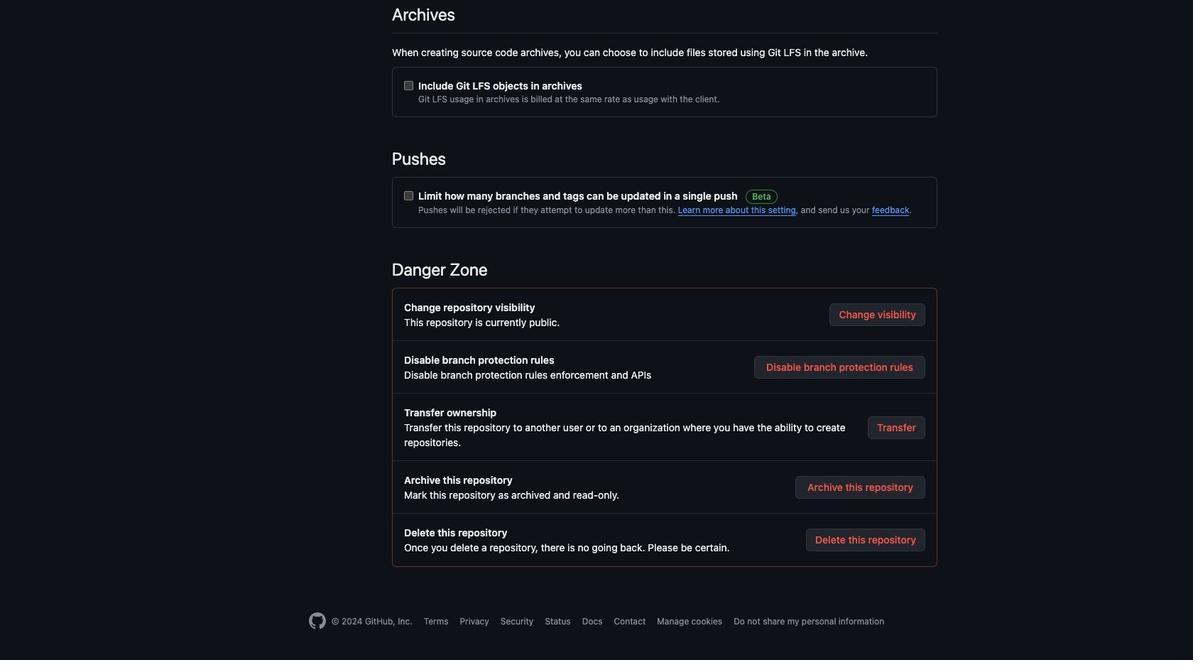Task type: describe. For each thing, give the bounding box(es) containing it.
homepage image
[[309, 612, 326, 629]]



Task type: locate. For each thing, give the bounding box(es) containing it.
None checkbox
[[404, 191, 414, 200]]

None checkbox
[[404, 81, 414, 90]]



Task type: vqa. For each thing, say whether or not it's contained in the screenshot.
Git Pull Request 'image'
no



